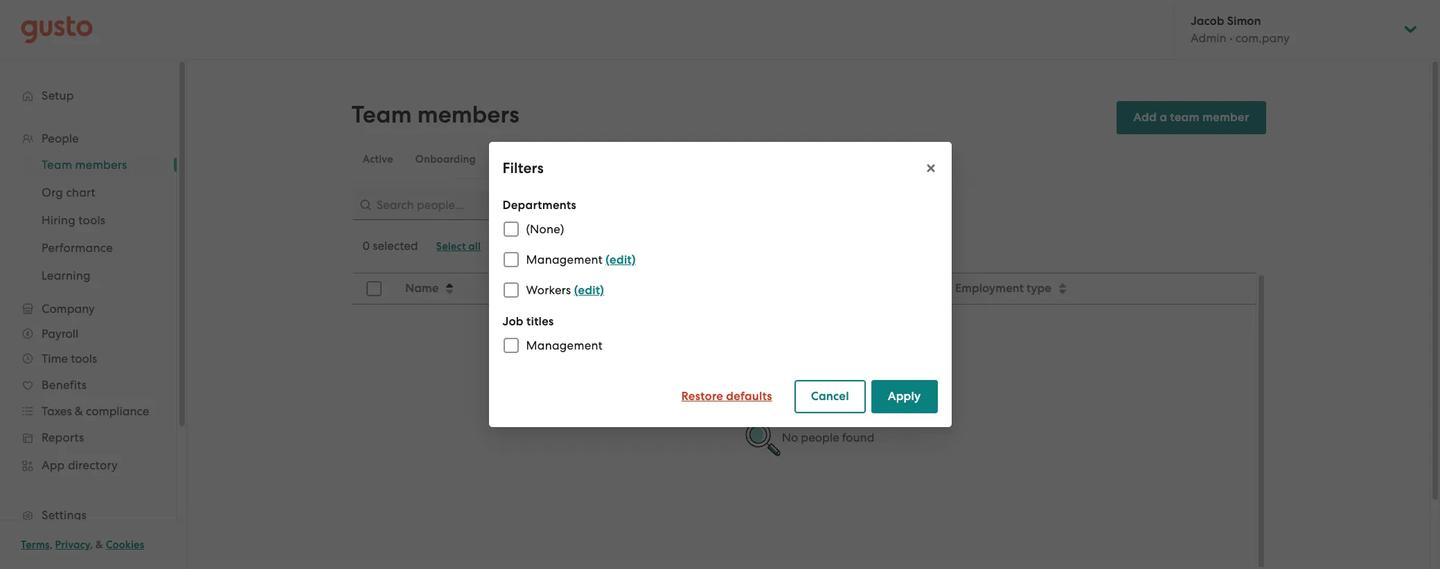 Task type: vqa. For each thing, say whether or not it's contained in the screenshot.
Terms
yes



Task type: describe. For each thing, give the bounding box(es) containing it.
candidates button
[[487, 143, 566, 176]]

departments
[[503, 198, 577, 213]]

management for management
[[526, 339, 603, 353]]

employment type
[[955, 281, 1052, 296]]

team
[[352, 100, 412, 129]]

no
[[782, 431, 798, 445]]

selected
[[373, 239, 418, 253]]

job titles
[[503, 315, 554, 329]]

1 , from the left
[[50, 539, 53, 552]]

team members filters dialog
[[489, 142, 952, 428]]

workers
[[526, 283, 571, 297]]

restore defaults button
[[665, 380, 789, 414]]

(None) checkbox
[[496, 214, 526, 245]]

select all
[[436, 240, 481, 253]]

Management checkbox
[[496, 331, 526, 361]]

onboarding button
[[404, 143, 487, 176]]

(edit) for workers (edit)
[[574, 283, 604, 298]]

management (edit)
[[526, 253, 636, 267]]

(edit) link for management (edit)
[[606, 253, 636, 267]]

clear
[[495, 240, 521, 253]]

members
[[417, 100, 519, 129]]

account menu element
[[1173, 0, 1420, 59]]

filters
[[503, 159, 544, 177]]

found
[[842, 431, 875, 445]]

apply button
[[872, 380, 938, 414]]

people
[[801, 431, 840, 445]]

select all button
[[429, 236, 488, 258]]

team members
[[352, 100, 519, 129]]

clear all
[[495, 240, 536, 253]]

add a team member
[[1134, 110, 1250, 125]]

defaults
[[726, 389, 772, 404]]

0
[[363, 239, 370, 253]]

active
[[363, 153, 393, 166]]

(edit) link for workers (edit)
[[574, 283, 604, 298]]



Task type: locate. For each thing, give the bounding box(es) containing it.
privacy
[[55, 539, 90, 552]]

privacy link
[[55, 539, 90, 552]]

apply
[[888, 389, 921, 404]]

0 vertical spatial (edit) link
[[606, 253, 636, 267]]

cancel
[[811, 389, 849, 404]]

1 management from the top
[[526, 253, 603, 267]]

None checkbox
[[496, 245, 526, 275], [496, 275, 526, 306], [496, 245, 526, 275], [496, 275, 526, 306]]

terms
[[21, 539, 50, 552]]

type
[[1027, 281, 1052, 296]]

home image
[[21, 16, 93, 43]]

Select all rows on this page checkbox
[[359, 274, 389, 304]]

0 horizontal spatial ,
[[50, 539, 53, 552]]

0 horizontal spatial (edit) link
[[574, 283, 604, 298]]

name button
[[397, 274, 557, 304]]

0 horizontal spatial (edit)
[[574, 283, 604, 298]]

(edit)
[[606, 253, 636, 267], [574, 283, 604, 298]]

job
[[503, 315, 524, 329]]

0 vertical spatial (edit)
[[606, 253, 636, 267]]

2 all from the left
[[524, 240, 536, 253]]

restore defaults
[[682, 389, 772, 404]]

, left privacy
[[50, 539, 53, 552]]

clear all button
[[488, 236, 543, 258]]

(edit) link down management (edit) in the left top of the page
[[574, 283, 604, 298]]

add
[[1134, 110, 1157, 125]]

all
[[469, 240, 481, 253], [524, 240, 536, 253]]

all right select
[[469, 240, 481, 253]]

onboarding
[[415, 153, 476, 166]]

, left &
[[90, 539, 93, 552]]

(edit) link
[[606, 253, 636, 267], [574, 283, 604, 298]]

terms , privacy , & cookies
[[21, 539, 144, 552]]

cookies button
[[106, 537, 144, 554]]

all right 'clear'
[[524, 240, 536, 253]]

management up workers (edit)
[[526, 253, 603, 267]]

all for select all
[[469, 240, 481, 253]]

&
[[96, 539, 103, 552]]

1 horizontal spatial all
[[524, 240, 536, 253]]

(none)
[[526, 222, 565, 236]]

management down titles
[[526, 339, 603, 353]]

1 horizontal spatial (edit)
[[606, 253, 636, 267]]

1 horizontal spatial ,
[[90, 539, 93, 552]]

1 all from the left
[[469, 240, 481, 253]]

,
[[50, 539, 53, 552], [90, 539, 93, 552]]

name
[[405, 281, 439, 296]]

management for management (edit)
[[526, 253, 603, 267]]

2 management from the top
[[526, 339, 603, 353]]

(edit) down management (edit) in the left top of the page
[[574, 283, 604, 298]]

management inside management (edit)
[[526, 253, 603, 267]]

no people found
[[782, 431, 875, 445]]

all for clear all
[[524, 240, 536, 253]]

active button
[[352, 143, 404, 176]]

workers (edit)
[[526, 283, 604, 298]]

management
[[526, 253, 603, 267], [526, 339, 603, 353]]

Search people... field
[[352, 190, 684, 220]]

0 vertical spatial management
[[526, 253, 603, 267]]

team members tab list
[[352, 140, 1266, 179]]

select
[[436, 240, 466, 253]]

(edit) for management (edit)
[[606, 253, 636, 267]]

cancel button
[[795, 380, 866, 414]]

department
[[566, 281, 633, 296]]

department button
[[558, 274, 797, 304]]

0 selected status
[[363, 239, 418, 253]]

terms link
[[21, 539, 50, 552]]

a
[[1160, 110, 1168, 125]]

2 , from the left
[[90, 539, 93, 552]]

employment type button
[[947, 274, 1255, 304]]

team
[[1171, 110, 1200, 125]]

1 horizontal spatial (edit) link
[[606, 253, 636, 267]]

1 vertical spatial (edit)
[[574, 283, 604, 298]]

employment
[[955, 281, 1024, 296]]

add a team member button
[[1117, 101, 1266, 134]]

restore
[[682, 389, 724, 404]]

1 vertical spatial management
[[526, 339, 603, 353]]

candidates
[[498, 153, 555, 166]]

1 vertical spatial (edit) link
[[574, 283, 604, 298]]

0 horizontal spatial all
[[469, 240, 481, 253]]

member
[[1203, 110, 1250, 125]]

titles
[[527, 315, 554, 329]]

cookies
[[106, 539, 144, 552]]

(edit) link up department
[[606, 253, 636, 267]]

(edit) up department
[[606, 253, 636, 267]]

0 selected
[[363, 239, 418, 253]]



